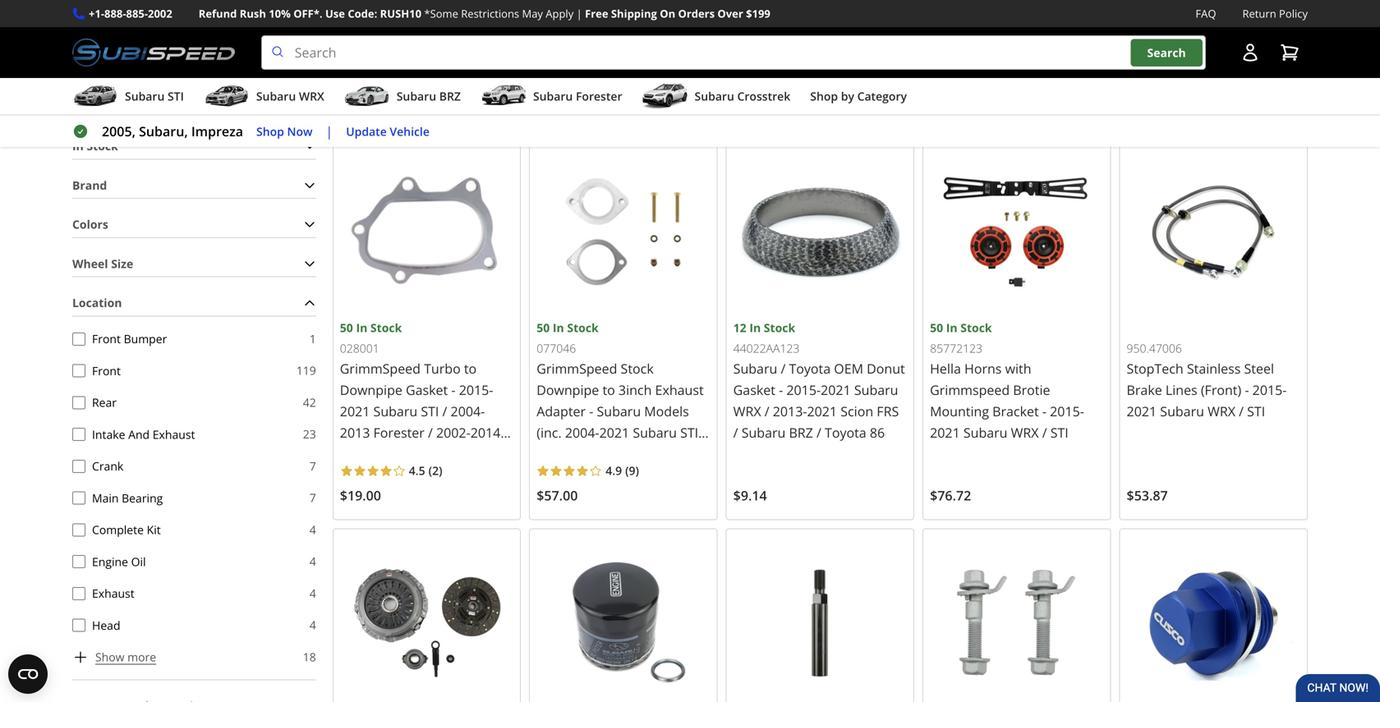 Task type: describe. For each thing, give the bounding box(es) containing it.
$199
[[746, 6, 771, 21]]

50 in stock 028001 grimmspeed turbo to downpipe gasket - 2015- 2021 subaru sti / 2004- 2013 forester / 2002-2014 impreza
[[340, 320, 501, 463]]

subaru inside dropdown button
[[256, 88, 296, 104]]

18
[[303, 649, 316, 665]]

search button
[[1131, 39, 1203, 66]]

(front)
[[1201, 381, 1242, 399]]

2013-
[[773, 403, 807, 420]]

in for subaru
[[750, 320, 761, 336]]

*some
[[424, 6, 458, 21]]

wrx inside dropdown button
[[299, 88, 324, 104]]

a subaru crosstrek thumbnail image image
[[642, 84, 688, 109]]

885-
[[126, 6, 148, 21]]

shop by category button
[[810, 81, 907, 114]]

show more
[[95, 649, 156, 665]]

077046
[[537, 341, 576, 356]]

subaru down the '2013-'
[[742, 424, 786, 442]]

- inside 12 in stock 44022aa123 subaru / toyota oem donut gasket - 2015-2021 subaru wrx / 2013-2021 scion frs / subaru brz / toyota 86
[[779, 381, 783, 399]]

4 for complete kit
[[310, 522, 316, 538]]

/ inside 950.47006 stoptech stainless steel brake lines (front) - 2015- 2021 subaru wrx / sti
[[1239, 403, 1244, 420]]

scion
[[841, 403, 874, 420]]

to inside 50 in stock 077046 grimmspeed stock downpipe to 3inch exhaust adapter - subaru models (inc. 2004-2021 subaru sti / 2002-2014 wrx)
[[603, 381, 615, 399]]

0 vertical spatial impreza
[[651, 6, 729, 33]]

$19.00
[[340, 487, 381, 505]]

sort
[[1137, 74, 1160, 89]]

oil
[[131, 554, 146, 570]]

with
[[1005, 360, 1032, 378]]

0 horizontal spatial exhaust
[[92, 586, 135, 602]]

4.9 ( 9 )
[[606, 463, 639, 479]]

+1-
[[89, 6, 104, 21]]

0 vertical spatial toyota
[[789, 360, 831, 378]]

category
[[858, 88, 907, 104]]

2021 inside 950.47006 stoptech stainless steel brake lines (front) - 2015- 2021 subaru wrx / sti
[[1127, 403, 1157, 420]]

competition clutch oe replacement clutch - 2015-2021 subaru sti / 2004-2014 impreza image
[[340, 536, 514, 703]]

subaru forester
[[533, 88, 622, 104]]

stock for hella horns with grimmspeed brotie mounting bracket  - 2015- 2021 subaru wrx / sti
[[961, 320, 992, 336]]

10%
[[269, 6, 291, 21]]

2015- inside 12 in stock 44022aa123 subaru / toyota oem donut gasket - 2015-2021 subaru wrx / 2013-2021 scion frs / subaru brz / toyota 86
[[787, 381, 821, 399]]

119
[[296, 363, 316, 379]]

+1-888-885-2002
[[89, 6, 172, 21]]

kit
[[147, 522, 161, 538]]

Front Bumper button
[[72, 333, 85, 346]]

2015- inside 50 in stock 028001 grimmspeed turbo to downpipe gasket - 2015- 2021 subaru sti / 2004- 2013 forester / 2002-2014 impreza
[[459, 381, 493, 399]]

compatible
[[361, 108, 425, 124]]

wrx inside 12 in stock 44022aa123 subaru / toyota oem donut gasket - 2015-2021 subaru wrx / 2013-2021 scion frs / subaru brz / toyota 86
[[734, 403, 761, 420]]

intake
[[92, 427, 125, 442]]

subaru right apply
[[578, 6, 646, 33]]

more
[[128, 649, 156, 665]]

complete kit
[[92, 522, 161, 538]]

mounting
[[930, 403, 989, 420]]

subaru / toyota oem donut  gasket - 2015-2021 subaru wrx / 2013-2021 scion frs / subaru brz / toyota 86 image
[[734, 145, 907, 319]]

grimmspeed turbo to downpipe gasket - 2015-2021 subaru sti / 2004-2013 forester / 2002-2014 impreza image
[[340, 145, 514, 319]]

1 vertical spatial impreza
[[191, 123, 243, 140]]

888-
[[104, 6, 126, 21]]

grimmspeed
[[930, 381, 1010, 399]]

cusco oil drain plug m20x1.5 - universal image
[[1127, 536, 1301, 703]]

$9.14
[[734, 487, 767, 505]]

1 vertical spatial toyota
[[825, 424, 867, 442]]

subaru inside 50 in stock 85772123 hella horns with grimmspeed brotie mounting bracket  - 2015- 2021 subaru wrx / sti
[[964, 424, 1008, 442]]

2021 inside 50 in stock 85772123 hella horns with grimmspeed brotie mounting bracket  - 2015- 2021 subaru wrx / sti
[[930, 424, 960, 442]]

show more button
[[72, 648, 156, 667]]

crank
[[92, 459, 123, 474]]

1 horizontal spatial vehicle
[[462, 108, 502, 124]]

in inside 50 in stock 85772123 hella horns with grimmspeed brotie mounting bracket  - 2015- 2021 subaru wrx / sti
[[946, 320, 958, 336]]

shop for shop now
[[256, 123, 284, 139]]

2021 left scion
[[807, 403, 837, 420]]

code:
[[348, 6, 377, 21]]

front for front
[[92, 363, 121, 379]]

- inside 950.47006 stoptech stainless steel brake lines (front) - 2015- 2021 subaru wrx / sti
[[1245, 381, 1249, 399]]

stock for grimmspeed stock downpipe to 3inch exhaust adapter - subaru models (inc. 2004-2021 subaru sti / 2002-2014 wrx)
[[567, 320, 599, 336]]

4 for head
[[310, 618, 316, 633]]

subaru down models
[[633, 424, 677, 442]]

rush10
[[380, 6, 422, 21]]

2002- inside 50 in stock 077046 grimmspeed stock downpipe to 3inch exhaust adapter - subaru models (inc. 2004-2021 subaru sti / 2002-2014 wrx)
[[537, 445, 571, 463]]

shipping
[[611, 6, 657, 21]]

sti inside 950.47006 stoptech stainless steel brake lines (front) - 2015- 2021 subaru wrx / sti
[[1248, 403, 1266, 420]]

use
[[325, 6, 345, 21]]

subaru sti
[[125, 88, 184, 104]]

Front button
[[72, 364, 85, 378]]

bearing
[[122, 490, 163, 506]]

2021 down oem
[[821, 381, 851, 399]]

by:
[[1163, 74, 1180, 89]]

86
[[870, 424, 885, 442]]

a subaru sti thumbnail image image
[[72, 84, 118, 109]]

Main Bearing button
[[72, 492, 85, 505]]

rear
[[92, 395, 117, 410]]

brand button
[[72, 173, 316, 198]]

44022aa123
[[734, 341, 800, 356]]

) for subaru
[[636, 463, 639, 479]]

orders
[[678, 6, 715, 21]]

lines
[[1166, 381, 1198, 399]]

a subaru brz thumbnail image image
[[344, 84, 390, 109]]

faq link
[[1196, 5, 1217, 22]]

update vehicle button
[[346, 122, 430, 141]]

shop by category
[[810, 88, 907, 104]]

2004- for 2015-
[[451, 403, 485, 420]]

Exhaust button
[[72, 587, 85, 600]]

12 in stock 44022aa123 subaru / toyota oem donut gasket - 2015-2021 subaru wrx / 2013-2021 scion frs / subaru brz / toyota 86
[[734, 320, 905, 442]]

and
[[128, 427, 150, 442]]

head
[[92, 618, 120, 633]]

in for 2014
[[553, 320, 564, 336]]

( for forester
[[429, 463, 432, 479]]

subaru brz button
[[344, 81, 461, 114]]

wrx inside 950.47006 stoptech stainless steel brake lines (front) - 2015- 2021 subaru wrx / sti
[[1208, 403, 1236, 420]]

stock for grimmspeed turbo to downpipe gasket - 2015- 2021 subaru sti / 2004- 2013 forester / 2002-2014 impreza
[[371, 320, 402, 336]]

7 for crank
[[310, 458, 316, 474]]

sort by:
[[1137, 74, 1180, 89]]

shop 2005 subaru impreza featured products
[[474, 6, 906, 33]]

a subaru wrx thumbnail image image
[[204, 84, 250, 109]]

apply
[[546, 6, 574, 21]]

complete
[[92, 522, 144, 538]]

wheel
[[72, 256, 108, 271]]

subaru inside 950.47006 stoptech stainless steel brake lines (front) - 2015- 2021 subaru wrx / sti
[[1161, 403, 1205, 420]]

subaru up subaru,
[[125, 88, 165, 104]]

stock up 3inch on the left bottom of the page
[[621, 360, 654, 378]]

50 in stock 85772123 hella horns with grimmspeed brotie mounting bracket  - 2015- 2021 subaru wrx / sti
[[930, 320, 1085, 442]]

a subaru forester thumbnail image image
[[481, 84, 527, 109]]

open widget image
[[8, 655, 48, 694]]

2014 inside 50 in stock 028001 grimmspeed turbo to downpipe gasket - 2015- 2021 subaru sti / 2004- 2013 forester / 2002-2014 impreza
[[471, 424, 501, 442]]

models
[[644, 403, 689, 420]]

subaru inside 50 in stock 028001 grimmspeed turbo to downpipe gasket - 2015- 2021 subaru sti / 2004- 2013 forester / 2002-2014 impreza
[[374, 403, 418, 420]]

50 for grimmspeed stock downpipe to 3inch exhaust adapter - subaru models (inc. 2004-2021 subaru sti / 2002-2014 wrx)
[[537, 320, 550, 336]]

subispeed logo image
[[72, 35, 235, 70]]

3inch
[[619, 381, 652, 399]]

brake
[[1127, 381, 1163, 399]]

horns
[[965, 360, 1002, 378]]

2005
[[527, 6, 572, 33]]

Head button
[[72, 619, 85, 632]]

in stock button
[[72, 134, 316, 159]]

may
[[522, 6, 543, 21]]

wrx inside 50 in stock 85772123 hella horns with grimmspeed brotie mounting bracket  - 2015- 2021 subaru wrx / sti
[[1011, 424, 1039, 442]]

sti inside 50 in stock 028001 grimmspeed turbo to downpipe gasket - 2015- 2021 subaru sti / 2004- 2013 forester / 2002-2014 impreza
[[421, 403, 439, 420]]

( for subaru
[[625, 463, 629, 479]]

forester inside 50 in stock 028001 grimmspeed turbo to downpipe gasket - 2015- 2021 subaru sti / 2004- 2013 forester / 2002-2014 impreza
[[374, 424, 425, 442]]

2002
[[148, 6, 172, 21]]

stock for subaru / toyota oem donut gasket - 2015-2021 subaru wrx / 2013-2021 scion frs / subaru brz / toyota 86
[[764, 320, 796, 336]]

4.5 ( 2 )
[[409, 463, 443, 479]]

grimmspeed for downpipe
[[340, 360, 421, 378]]



Task type: locate. For each thing, give the bounding box(es) containing it.
gasket inside 50 in stock 028001 grimmspeed turbo to downpipe gasket - 2015- 2021 subaru sti / 2004- 2013 forester / 2002-2014 impreza
[[406, 381, 448, 399]]

$76.72
[[930, 487, 972, 505]]

in inside 50 in stock 077046 grimmspeed stock downpipe to 3inch exhaust adapter - subaru models (inc. 2004-2021 subaru sti / 2002-2014 wrx)
[[553, 320, 564, 336]]

1 vertical spatial 2014
[[571, 445, 601, 463]]

0 horizontal spatial shop
[[256, 123, 284, 139]]

shop left may
[[474, 6, 522, 33]]

50 inside 50 in stock 85772123 hella horns with grimmspeed brotie mounting bracket  - 2015- 2021 subaru wrx / sti
[[930, 320, 943, 336]]

4 for exhaust
[[310, 586, 316, 601]]

button image
[[1241, 43, 1261, 63]]

grimmspeed down 077046
[[537, 360, 617, 378]]

in up 077046
[[553, 320, 564, 336]]

in up 85772123
[[946, 320, 958, 336]]

results
[[362, 74, 401, 89]]

2 front from the top
[[92, 363, 121, 379]]

update
[[346, 123, 387, 139]]

4
[[310, 522, 316, 538], [310, 554, 316, 570], [310, 586, 316, 601], [310, 618, 316, 633]]

1 vertical spatial shop
[[810, 88, 838, 104]]

front right front bumper button
[[92, 331, 121, 347]]

2 vertical spatial exhaust
[[92, 586, 135, 602]]

in
[[72, 138, 84, 154], [356, 320, 368, 336], [553, 320, 564, 336], [946, 320, 958, 336], [750, 320, 761, 336]]

crosstrek
[[738, 88, 791, 104]]

brz
[[439, 88, 461, 104], [789, 424, 813, 442]]

) for forester
[[439, 463, 443, 479]]

vehicle down subaru brz dropdown button
[[390, 123, 430, 139]]

rush
[[240, 6, 266, 21]]

0 horizontal spatial 2004-
[[451, 403, 485, 420]]

3 4 from the top
[[310, 586, 316, 601]]

policy
[[1279, 6, 1308, 21]]

1 horizontal spatial brz
[[789, 424, 813, 442]]

| right now
[[326, 123, 333, 140]]

downpipe down 028001
[[340, 381, 403, 399]]

2004- down turbo at the left of the page
[[451, 403, 485, 420]]

0 vertical spatial brz
[[439, 88, 461, 104]]

+1-888-885-2002 link
[[89, 5, 172, 22]]

2021 down brake
[[1127, 403, 1157, 420]]

2015- down turbo at the left of the page
[[459, 381, 493, 399]]

1 vertical spatial |
[[326, 123, 333, 140]]

1 horizontal spatial forester
[[576, 88, 622, 104]]

2021 inside 50 in stock 028001 grimmspeed turbo to downpipe gasket - 2015- 2021 subaru sti / 2004- 2013 forester / 2002-2014 impreza
[[340, 403, 370, 420]]

impreza down a subaru wrx thumbnail image at the top left of page
[[191, 123, 243, 140]]

front for front bumper
[[92, 331, 121, 347]]

stainless
[[1187, 360, 1241, 378]]

0 horizontal spatial to
[[428, 108, 440, 124]]

front bumper
[[92, 331, 167, 347]]

0 horizontal spatial impreza
[[191, 123, 243, 140]]

to right turbo at the left of the page
[[464, 360, 477, 378]]

subaru,
[[139, 123, 188, 140]]

location
[[72, 295, 122, 311]]

50 for hella horns with grimmspeed brotie mounting bracket  - 2015- 2021 subaru wrx / sti
[[930, 320, 943, 336]]

2 vertical spatial impreza
[[340, 445, 390, 463]]

subaru down 44022aa123
[[734, 360, 778, 378]]

2015- inside 950.47006 stoptech stainless steel brake lines (front) - 2015- 2021 subaru wrx / sti
[[1253, 381, 1287, 399]]

stock inside 12 in stock 44022aa123 subaru / toyota oem donut gasket - 2015-2021 subaru wrx / 2013-2021 scion frs / subaru brz / toyota 86
[[764, 320, 796, 336]]

1 horizontal spatial to
[[464, 360, 477, 378]]

1
[[310, 331, 316, 347]]

exhaust right 'and'
[[153, 427, 195, 442]]

- up the '2013-'
[[779, 381, 783, 399]]

gasket down turbo at the left of the page
[[406, 381, 448, 399]]

1 vertical spatial 2002-
[[537, 445, 571, 463]]

wrx down (front)
[[1208, 403, 1236, 420]]

stock up 44022aa123
[[764, 320, 796, 336]]

grimmspeed for to
[[537, 360, 617, 378]]

0 horizontal spatial |
[[326, 123, 333, 140]]

$57.00
[[537, 487, 578, 505]]

0 horizontal spatial vehicle
[[390, 123, 430, 139]]

intake and exhaust
[[92, 427, 195, 442]]

to inside 50 in stock 028001 grimmspeed turbo to downpipe gasket - 2015- 2021 subaru sti / 2004- 2013 forester / 2002-2014 impreza
[[464, 360, 477, 378]]

2021
[[821, 381, 851, 399], [340, 403, 370, 420], [807, 403, 837, 420], [1127, 403, 1157, 420], [600, 424, 630, 442], [930, 424, 960, 442]]

2 vertical spatial shop
[[256, 123, 284, 139]]

- down turbo at the left of the page
[[451, 381, 456, 399]]

0 horizontal spatial downpipe
[[340, 381, 403, 399]]

0 horizontal spatial 50
[[340, 320, 353, 336]]

1 vertical spatial exhaust
[[153, 427, 195, 442]]

exhaust inside 50 in stock 077046 grimmspeed stock downpipe to 3inch exhaust adapter - subaru models (inc. 2004-2021 subaru sti / 2002-2014 wrx)
[[655, 381, 704, 399]]

subaru sti button
[[72, 81, 184, 114]]

in up brand
[[72, 138, 84, 154]]

2002- down (inc.
[[537, 445, 571, 463]]

Engine Oil button
[[72, 556, 85, 569]]

brz inside dropdown button
[[439, 88, 461, 104]]

downpipe inside 50 in stock 077046 grimmspeed stock downpipe to 3inch exhaust adapter - subaru models (inc. 2004-2021 subaru sti / 2002-2014 wrx)
[[537, 381, 599, 399]]

2 grimmspeed from the left
[[537, 360, 617, 378]]

main bearing
[[92, 490, 163, 506]]

$53.87
[[1127, 487, 1168, 505]]

stoptech
[[1127, 360, 1184, 378]]

2021 up 2013
[[340, 403, 370, 420]]

show
[[95, 649, 125, 665]]

- down steel
[[1245, 381, 1249, 399]]

( right 4.9
[[625, 463, 629, 479]]

front right front button
[[92, 363, 121, 379]]

1 vertical spatial 7
[[310, 490, 316, 506]]

2015- down brotie
[[1050, 403, 1085, 420]]

gasket inside 12 in stock 44022aa123 subaru / toyota oem donut gasket - 2015-2021 subaru wrx / 2013-2021 scion frs / subaru brz / toyota 86
[[734, 381, 776, 399]]

impreza up search input field
[[651, 6, 729, 33]]

2 gasket from the left
[[734, 381, 776, 399]]

1 downpipe from the left
[[340, 381, 403, 399]]

in inside 50 in stock 028001 grimmspeed turbo to downpipe gasket - 2015- 2021 subaru sti / 2004- 2013 forester / 2002-2014 impreza
[[356, 320, 368, 336]]

2 horizontal spatial 50
[[930, 320, 943, 336]]

return policy
[[1243, 6, 1308, 21]]

0 vertical spatial 7
[[310, 458, 316, 474]]

2 4 from the top
[[310, 554, 316, 570]]

subaru up only compatible to my vehicle
[[397, 88, 436, 104]]

location button
[[72, 291, 316, 316]]

2013
[[340, 424, 370, 442]]

0 horizontal spatial (
[[429, 463, 432, 479]]

2015-
[[459, 381, 493, 399], [787, 381, 821, 399], [1253, 381, 1287, 399], [1050, 403, 1085, 420]]

donut
[[867, 360, 905, 378]]

forester left "a subaru crosstrek thumbnail image"
[[576, 88, 622, 104]]

2 horizontal spatial to
[[603, 381, 615, 399]]

23
[[303, 427, 316, 442]]

brz inside 12 in stock 44022aa123 subaru / toyota oem donut gasket - 2015-2021 subaru wrx / 2013-2021 scion frs / subaru brz / toyota 86
[[789, 424, 813, 442]]

forester up 4.5
[[374, 424, 425, 442]]

42
[[303, 395, 316, 410]]

0 horizontal spatial grimmspeed
[[340, 360, 421, 378]]

subaru up shop now
[[256, 88, 296, 104]]

9
[[629, 463, 636, 479]]

1 vertical spatial brz
[[789, 424, 813, 442]]

wrx left the '2013-'
[[734, 403, 761, 420]]

50 in stock 077046 grimmspeed stock downpipe to 3inch exhaust adapter - subaru models (inc. 2004-2021 subaru sti / 2002-2014 wrx)
[[537, 320, 707, 463]]

free
[[585, 6, 609, 21]]

1 vertical spatial 2004-
[[565, 424, 600, 442]]

downpipe up adapter
[[537, 381, 599, 399]]

subaru
[[578, 6, 646, 33], [125, 88, 165, 104], [256, 88, 296, 104], [397, 88, 436, 104], [533, 88, 573, 104], [695, 88, 735, 104], [734, 360, 778, 378], [855, 381, 899, 399], [374, 403, 418, 420], [597, 403, 641, 420], [1161, 403, 1205, 420], [633, 424, 677, 442], [964, 424, 1008, 442], [742, 424, 786, 442]]

frs
[[877, 403, 899, 420]]

2014 left (inc.
[[471, 424, 501, 442]]

2 downpipe from the left
[[537, 381, 599, 399]]

shop left by
[[810, 88, 838, 104]]

torque solution billet 3" shifter extension - 2015-2021 subaru wrx / sti / 1998-2014 forester / 1993-2014 impreza / 2013-2016 scion fr-s / 2013-2020 subaru brz / 2017-2019 toyota 86 image
[[734, 536, 907, 703]]

2014 left 4.9
[[571, 445, 601, 463]]

oem
[[834, 360, 864, 378]]

7 left $19.00
[[310, 490, 316, 506]]

( right 4.5
[[429, 463, 432, 479]]

impreza inside 50 in stock 028001 grimmspeed turbo to downpipe gasket - 2015- 2021 subaru sti / 2004- 2013 forester / 2002-2014 impreza
[[340, 445, 390, 463]]

2 horizontal spatial shop
[[810, 88, 838, 104]]

2021 down mounting
[[930, 424, 960, 442]]

wrx
[[299, 88, 324, 104], [734, 403, 761, 420], [1208, 403, 1236, 420], [1011, 424, 1039, 442]]

2015- down steel
[[1253, 381, 1287, 399]]

1 horizontal spatial shop
[[474, 6, 522, 33]]

50 up 077046
[[537, 320, 550, 336]]

gasket up the '2013-'
[[734, 381, 776, 399]]

/ inside 50 in stock 85772123 hella horns with grimmspeed brotie mounting bracket  - 2015- 2021 subaru wrx / sti
[[1043, 424, 1047, 442]]

| left the free
[[577, 6, 582, 21]]

1 50 from the left
[[340, 320, 353, 336]]

7 down "23"
[[310, 458, 316, 474]]

stock inside 50 in stock 85772123 hella horns with grimmspeed brotie mounting bracket  - 2015- 2021 subaru wrx / sti
[[961, 320, 992, 336]]

in right 12
[[750, 320, 761, 336]]

exhaust down engine
[[92, 586, 135, 602]]

subaru up 4.5
[[374, 403, 418, 420]]

0 horizontal spatial )
[[439, 463, 443, 479]]

2004- down adapter
[[565, 424, 600, 442]]

1 horizontal spatial (
[[625, 463, 629, 479]]

) right 4.9
[[636, 463, 639, 479]]

2005, subaru, impreza
[[102, 123, 243, 140]]

hella horns with grimmspeed brotie mounting bracket  - 2015-2021 subaru wrx / sti image
[[930, 145, 1104, 319]]

engine
[[92, 554, 128, 570]]

downpipe inside 50 in stock 028001 grimmspeed turbo to downpipe gasket - 2015- 2021 subaru sti / 2004- 2013 forester / 2002-2014 impreza
[[340, 381, 403, 399]]

- inside 50 in stock 028001 grimmspeed turbo to downpipe gasket - 2015- 2021 subaru sti / 2004- 2013 forester / 2002-2014 impreza
[[451, 381, 456, 399]]

vehicle right my
[[462, 108, 502, 124]]

shop left now
[[256, 123, 284, 139]]

1 horizontal spatial 50
[[537, 320, 550, 336]]

engine oil
[[92, 554, 146, 570]]

2021 inside 50 in stock 077046 grimmspeed stock downpipe to 3inch exhaust adapter - subaru models (inc. 2004-2021 subaru sti / 2002-2014 wrx)
[[600, 424, 630, 442]]

main
[[92, 490, 119, 506]]

shop for shop 2005 subaru impreza featured products
[[474, 6, 522, 33]]

exhaust up models
[[655, 381, 704, 399]]

products
[[821, 6, 906, 33]]

2 vertical spatial to
[[603, 381, 615, 399]]

in up 028001
[[356, 320, 368, 336]]

1 horizontal spatial exhaust
[[153, 427, 195, 442]]

1 ( from the left
[[429, 463, 432, 479]]

4.9
[[606, 463, 622, 479]]

0 vertical spatial shop
[[474, 6, 522, 33]]

subaru tokyo roki oil filter - 2004-2021 subaru sti / 2002-2014 wrx image
[[537, 536, 711, 703]]

brz down the '2013-'
[[789, 424, 813, 442]]

stock up 077046
[[567, 320, 599, 336]]

0 horizontal spatial brz
[[439, 88, 461, 104]]

1 horizontal spatial impreza
[[340, 445, 390, 463]]

0 horizontal spatial 2002-
[[436, 424, 471, 442]]

/
[[781, 360, 786, 378], [443, 403, 447, 420], [765, 403, 770, 420], [1239, 403, 1244, 420], [428, 424, 433, 442], [702, 424, 707, 442], [1043, 424, 1047, 442], [734, 424, 738, 442], [817, 424, 822, 442]]

1 horizontal spatial 2002-
[[537, 445, 571, 463]]

2015- inside 50 in stock 85772123 hella horns with grimmspeed brotie mounting bracket  - 2015- 2021 subaru wrx / sti
[[1050, 403, 1085, 420]]

- inside 50 in stock 85772123 hella horns with grimmspeed brotie mounting bracket  - 2015- 2021 subaru wrx / sti
[[1043, 403, 1047, 420]]

sti inside 50 in stock 85772123 hella horns with grimmspeed brotie mounting bracket  - 2015- 2021 subaru wrx / sti
[[1051, 424, 1069, 442]]

stock up 85772123
[[961, 320, 992, 336]]

subaru down lines
[[1161, 403, 1205, 420]]

0 horizontal spatial 2014
[[471, 424, 501, 442]]

wheel size
[[72, 256, 133, 271]]

0 vertical spatial to
[[428, 108, 440, 124]]

) right 4.5
[[439, 463, 443, 479]]

0 horizontal spatial gasket
[[406, 381, 448, 399]]

50
[[340, 320, 353, 336], [537, 320, 550, 336], [930, 320, 943, 336]]

2004- inside 50 in stock 077046 grimmspeed stock downpipe to 3inch exhaust adapter - subaru models (inc. 2004-2021 subaru sti / 2002-2014 wrx)
[[565, 424, 600, 442]]

1 horizontal spatial 2004-
[[565, 424, 600, 442]]

to left my
[[428, 108, 440, 124]]

wrx)
[[605, 445, 636, 463]]

50 inside 50 in stock 028001 grimmspeed turbo to downpipe gasket - 2015- 2021 subaru sti / 2004- 2013 forester / 2002-2014 impreza
[[340, 320, 353, 336]]

2 ) from the left
[[636, 463, 639, 479]]

over
[[718, 6, 743, 21]]

0 horizontal spatial forester
[[374, 424, 425, 442]]

subaru brz
[[397, 88, 461, 104]]

- down brotie
[[1043, 403, 1047, 420]]

- right adapter
[[589, 403, 594, 420]]

1534 results
[[333, 74, 401, 89]]

stock inside in stock dropdown button
[[87, 138, 118, 154]]

off*.
[[294, 6, 323, 21]]

1 horizontal spatial )
[[636, 463, 639, 479]]

1 horizontal spatial grimmspeed
[[537, 360, 617, 378]]

search input field
[[261, 35, 1206, 70]]

wrx down bracket
[[1011, 424, 1039, 442]]

brotie
[[1013, 381, 1051, 399]]

1 horizontal spatial |
[[577, 6, 582, 21]]

- inside 50 in stock 077046 grimmspeed stock downpipe to 3inch exhaust adapter - subaru models (inc. 2004-2021 subaru sti / 2002-2014 wrx)
[[589, 403, 594, 420]]

1 front from the top
[[92, 331, 121, 347]]

shop for shop by category
[[810, 88, 838, 104]]

subaru crosstrek button
[[642, 81, 791, 114]]

subaru down mounting
[[964, 424, 1008, 442]]

50 inside 50 in stock 077046 grimmspeed stock downpipe to 3inch exhaust adapter - subaru models (inc. 2004-2021 subaru sti / 2002-2014 wrx)
[[537, 320, 550, 336]]

Crank button
[[72, 460, 85, 473]]

50 up 85772123
[[930, 320, 943, 336]]

colors
[[72, 217, 108, 232]]

exhaust
[[655, 381, 704, 399], [153, 427, 195, 442], [92, 586, 135, 602]]

subaru wrx button
[[204, 81, 324, 114]]

sti inside 50 in stock 077046 grimmspeed stock downpipe to 3inch exhaust adapter - subaru models (inc. 2004-2021 subaru sti / 2002-2014 wrx)
[[680, 424, 699, 442]]

2021 up wrx)
[[600, 424, 630, 442]]

wheel size button
[[72, 251, 316, 277]]

0 vertical spatial exhaust
[[655, 381, 704, 399]]

1 vertical spatial front
[[92, 363, 121, 379]]

50 up 028001
[[340, 320, 353, 336]]

stock inside 50 in stock 028001 grimmspeed turbo to downpipe gasket - 2015- 2021 subaru sti / 2004- 2013 forester / 2002-2014 impreza
[[371, 320, 402, 336]]

7
[[310, 458, 316, 474], [310, 490, 316, 506]]

to left 3inch on the left bottom of the page
[[603, 381, 615, 399]]

steel
[[1245, 360, 1275, 378]]

1 vertical spatial to
[[464, 360, 477, 378]]

only
[[333, 108, 358, 124]]

0 vertical spatial front
[[92, 331, 121, 347]]

2014 inside 50 in stock 077046 grimmspeed stock downpipe to 3inch exhaust adapter - subaru models (inc. 2004-2021 subaru sti / 2002-2014 wrx)
[[571, 445, 601, 463]]

shop inside dropdown button
[[810, 88, 838, 104]]

spc camber bolt kit front - subaru models (inc. 2015-2021 subaru wrx / sti) image
[[930, 536, 1104, 703]]

grimmspeed inside 50 in stock 077046 grimmspeed stock downpipe to 3inch exhaust adapter - subaru models (inc. 2004-2021 subaru sti / 2002-2014 wrx)
[[537, 360, 617, 378]]

impreza down 2013
[[340, 445, 390, 463]]

2 7 from the top
[[310, 490, 316, 506]]

028001
[[340, 341, 379, 356]]

2004- for adapter
[[565, 424, 600, 442]]

1 4 from the top
[[310, 522, 316, 538]]

grimmspeed stock downpipe to 3inch exhaust adapter - subaru models (inc. 2004-2021 subaru sti / 2002-2014 wrx) image
[[537, 145, 711, 319]]

1534
[[333, 74, 359, 89]]

0 vertical spatial 2002-
[[436, 424, 471, 442]]

in inside 12 in stock 44022aa123 subaru / toyota oem donut gasket - 2015-2021 subaru wrx / 2013-2021 scion frs / subaru brz / toyota 86
[[750, 320, 761, 336]]

front
[[92, 331, 121, 347], [92, 363, 121, 379]]

1 ) from the left
[[439, 463, 443, 479]]

-
[[451, 381, 456, 399], [779, 381, 783, 399], [1245, 381, 1249, 399], [589, 403, 594, 420], [1043, 403, 1047, 420]]

toyota down scion
[[825, 424, 867, 442]]

brand
[[72, 177, 107, 193]]

to
[[428, 108, 440, 124], [464, 360, 477, 378], [603, 381, 615, 399]]

grimmspeed down 028001
[[340, 360, 421, 378]]

vehicle inside button
[[390, 123, 430, 139]]

in stock
[[72, 138, 118, 154]]

Intake And Exhaust button
[[72, 428, 85, 441]]

in inside in stock dropdown button
[[72, 138, 84, 154]]

stoptech stainless steel brake lines (front) - 2015-2021 subaru wrx / sti image
[[1127, 145, 1301, 319]]

stock up brand
[[87, 138, 118, 154]]

0 vertical spatial forester
[[576, 88, 622, 104]]

4 4 from the top
[[310, 618, 316, 633]]

subaru right a subaru forester thumbnail image
[[533, 88, 573, 104]]

subaru down search input field
[[695, 88, 735, 104]]

1 horizontal spatial downpipe
[[537, 381, 599, 399]]

4 for engine oil
[[310, 554, 316, 570]]

forester inside dropdown button
[[576, 88, 622, 104]]

turbo
[[424, 360, 461, 378]]

subaru down 3inch on the left bottom of the page
[[597, 403, 641, 420]]

2005,
[[102, 123, 136, 140]]

3 50 from the left
[[930, 320, 943, 336]]

2 horizontal spatial exhaust
[[655, 381, 704, 399]]

2002- inside 50 in stock 028001 grimmspeed turbo to downpipe gasket - 2015- 2021 subaru sti / 2004- 2013 forester / 2002-2014 impreza
[[436, 424, 471, 442]]

7 for main bearing
[[310, 490, 316, 506]]

wrx up now
[[299, 88, 324, 104]]

0 vertical spatial |
[[577, 6, 582, 21]]

refund rush 10% off*. use code: rush10 *some restrictions may apply | free shipping on orders over $199
[[199, 6, 771, 21]]

featured
[[734, 6, 816, 33]]

Complete Kit button
[[72, 524, 85, 537]]

subaru down donut
[[855, 381, 899, 399]]

grimmspeed inside 50 in stock 028001 grimmspeed turbo to downpipe gasket - 2015- 2021 subaru sti / 2004- 2013 forester / 2002-2014 impreza
[[340, 360, 421, 378]]

0 vertical spatial 2014
[[471, 424, 501, 442]]

50 for grimmspeed turbo to downpipe gasket - 2015- 2021 subaru sti / 2004- 2013 forester / 2002-2014 impreza
[[340, 320, 353, 336]]

1 gasket from the left
[[406, 381, 448, 399]]

85772123
[[930, 341, 983, 356]]

1 7 from the top
[[310, 458, 316, 474]]

colors button
[[72, 212, 316, 237]]

subaru crosstrek
[[695, 88, 791, 104]]

toyota left oem
[[789, 360, 831, 378]]

stock up 028001
[[371, 320, 402, 336]]

in for impreza
[[356, 320, 368, 336]]

2 ( from the left
[[625, 463, 629, 479]]

on
[[660, 6, 676, 21]]

1 vertical spatial forester
[[374, 424, 425, 442]]

0 vertical spatial 2004-
[[451, 403, 485, 420]]

2 50 from the left
[[537, 320, 550, 336]]

2015- up the '2013-'
[[787, 381, 821, 399]]

1 grimmspeed from the left
[[340, 360, 421, 378]]

my
[[443, 108, 460, 124]]

2 horizontal spatial impreza
[[651, 6, 729, 33]]

Rear button
[[72, 396, 85, 409]]

1 horizontal spatial 2014
[[571, 445, 601, 463]]

subaru forester button
[[481, 81, 622, 114]]

stock
[[87, 138, 118, 154], [371, 320, 402, 336], [567, 320, 599, 336], [961, 320, 992, 336], [764, 320, 796, 336], [621, 360, 654, 378]]

1 horizontal spatial gasket
[[734, 381, 776, 399]]

update vehicle
[[346, 123, 430, 139]]

2004- inside 50 in stock 028001 grimmspeed turbo to downpipe gasket - 2015- 2021 subaru sti / 2004- 2013 forester / 2002-2014 impreza
[[451, 403, 485, 420]]

2002- up 2
[[436, 424, 471, 442]]

sti inside dropdown button
[[168, 88, 184, 104]]

/ inside 50 in stock 077046 grimmspeed stock downpipe to 3inch exhaust adapter - subaru models (inc. 2004-2021 subaru sti / 2002-2014 wrx)
[[702, 424, 707, 442]]

brz up my
[[439, 88, 461, 104]]

hella
[[930, 360, 961, 378]]



Task type: vqa. For each thing, say whether or not it's contained in the screenshot.
first 4 from the top of the page
yes



